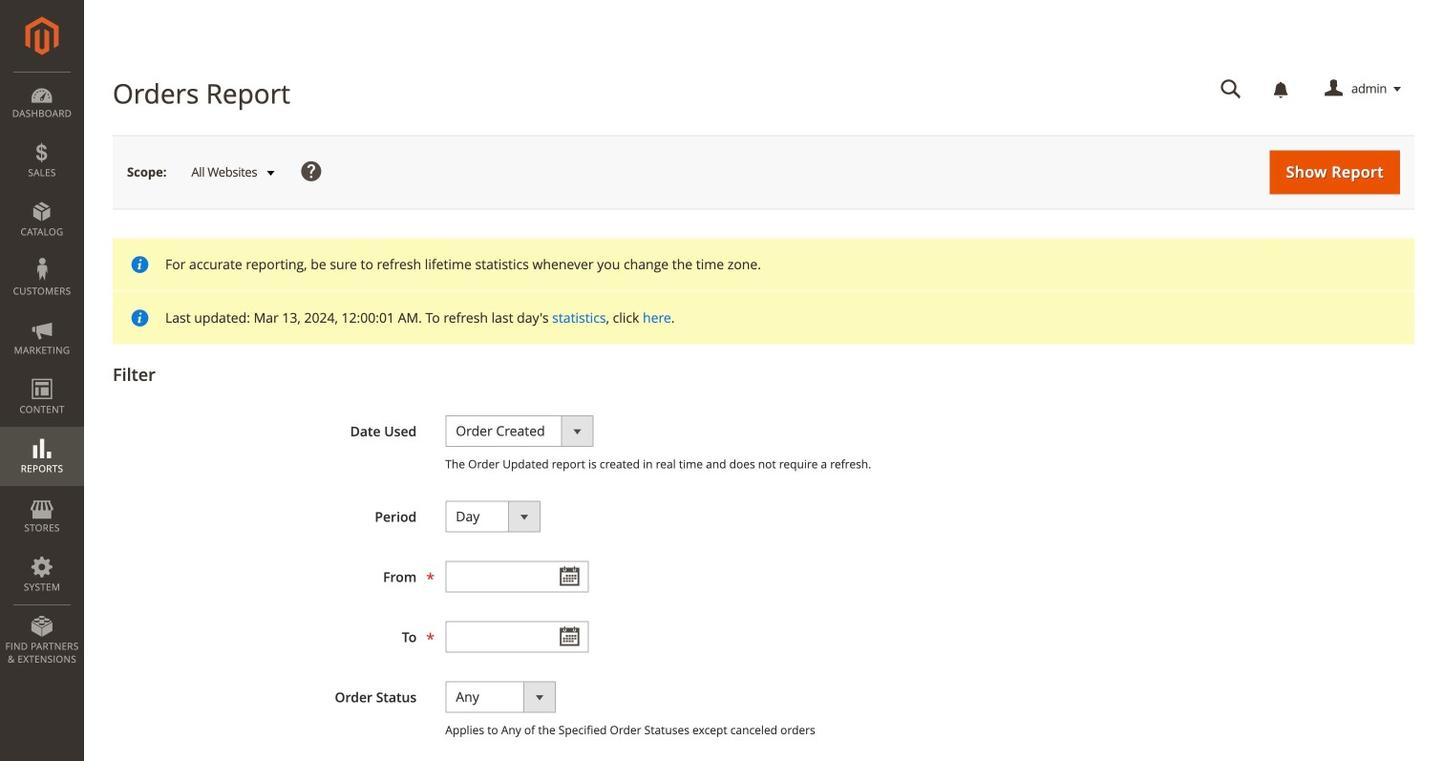 Task type: locate. For each thing, give the bounding box(es) containing it.
None text field
[[445, 561, 589, 593], [445, 621, 589, 653], [445, 561, 589, 593], [445, 621, 589, 653]]

menu bar
[[0, 72, 84, 676]]

None text field
[[1208, 73, 1255, 106]]



Task type: describe. For each thing, give the bounding box(es) containing it.
magento admin panel image
[[25, 16, 59, 55]]



Task type: vqa. For each thing, say whether or not it's contained in the screenshot.
option on the left bottom of the page
no



